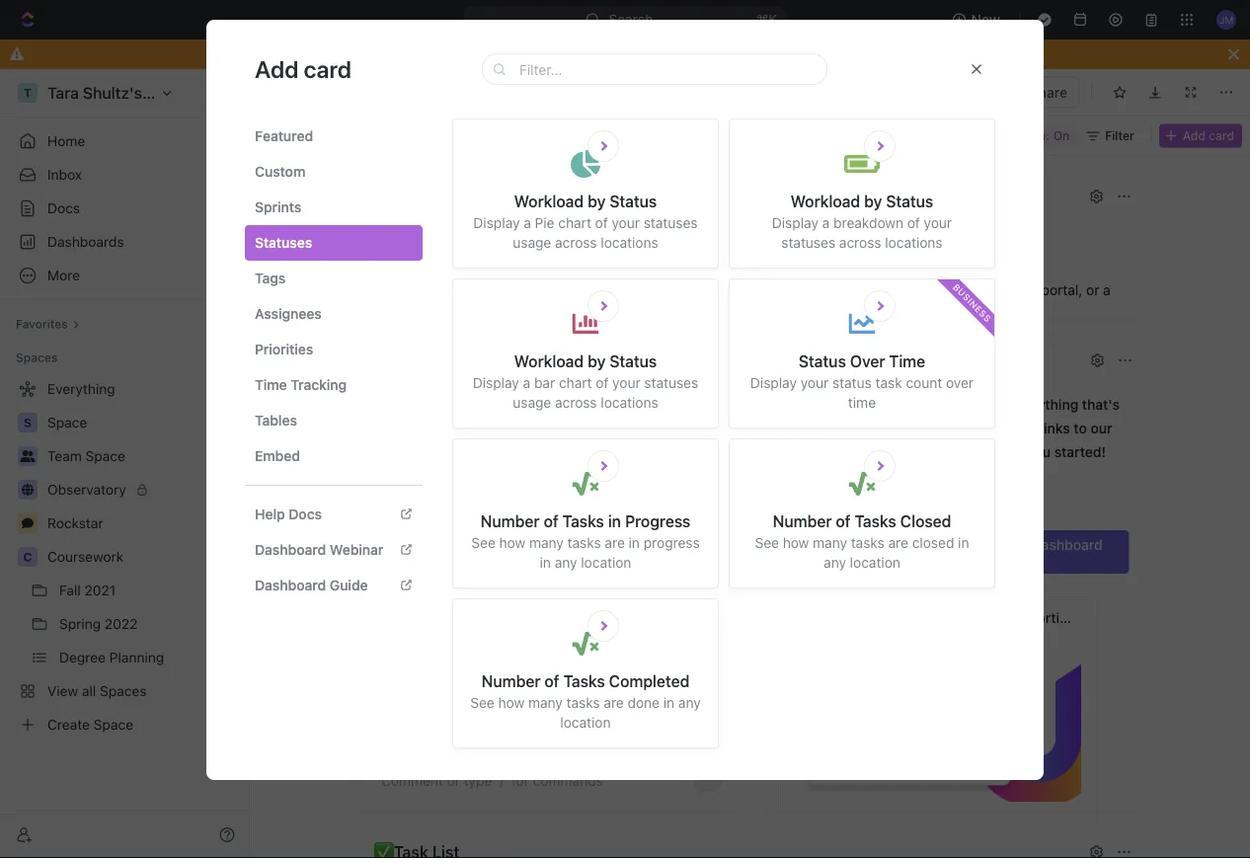 Task type: locate. For each thing, give the bounding box(es) containing it.
chart inside workload by status display a pie chart of your statuses usage across locations
[[558, 215, 592, 231]]

home
[[47, 133, 85, 149]]

display down welcome to clickup dashboards
[[474, 215, 520, 231]]

example
[[492, 282, 546, 298]]

to inside welcome to clickup dashboards button
[[447, 187, 462, 206]]

are inside number of tasks closed see how many tasks are closed in any location
[[889, 535, 909, 551]]

to left get
[[986, 444, 999, 460]]

docs right help
[[289, 506, 322, 523]]

a inside workload by status display a breakdown of your statuses across locations
[[823, 215, 830, 231]]

1 chart from the top
[[558, 215, 592, 231]]

display for workload by status display a breakdown of your statuses across locations
[[772, 215, 819, 231]]

links
[[901, 351, 941, 370]]

in for number of tasks completed
[[664, 695, 675, 711]]

tasks left completed on the bottom of the page
[[564, 672, 605, 691]]

are inside "number of tasks in progress see how many tasks are in progress in any location"
[[605, 535, 625, 551]]

or
[[1087, 282, 1100, 298]]

a left breakdown
[[823, 215, 830, 231]]

workload up 👋
[[791, 192, 861, 211]]

to down text
[[850, 420, 863, 437]]

1 horizontal spatial you
[[603, 282, 626, 298]]

workload inside workload by status display a pie chart of your statuses usage across locations
[[514, 192, 584, 211]]

across up "show"
[[555, 235, 597, 251]]

do you want to enable browser notifications? enable hide this
[[416, 46, 835, 62]]

are left progress
[[605, 535, 625, 551]]

dashboard guide
[[255, 577, 368, 594]]

by
[[588, 192, 606, 211], [865, 192, 883, 211], [588, 352, 606, 371]]

by up "show"
[[588, 192, 606, 211]]

add inside button
[[1183, 129, 1206, 143]]

closed
[[901, 512, 952, 531]]

docs inside sidebar navigation
[[47, 200, 80, 216]]

coursework link
[[47, 541, 239, 573]]

by down "show"
[[588, 352, 606, 371]]

statuses up as
[[782, 235, 836, 251]]

0 vertical spatial add
[[255, 55, 299, 83]]

dashboard down dashboard webinar
[[255, 577, 326, 594]]

clickup inside button
[[466, 187, 524, 206]]

your down docs,
[[801, 375, 829, 391]]

display inside workload by status display a bar chart of your statuses usage across locations
[[473, 375, 519, 391]]

2 horizontal spatial card
[[1209, 129, 1235, 143]]

see for number of tasks closed
[[755, 535, 779, 551]]

workload up pie
[[514, 192, 584, 211]]

number of tasks completed see how many tasks are done in any location
[[471, 672, 701, 731]]

a left pie
[[524, 215, 531, 231]]

help docs link
[[245, 497, 423, 533]]

add card button
[[1160, 124, 1243, 148]]

sidebar navigation
[[0, 69, 252, 859]]

Filter... text field
[[520, 54, 821, 84]]

dashboards inside button
[[528, 187, 618, 206]]

status inside workload by status display a pie chart of your statuses usage across locations
[[610, 192, 657, 211]]

many inside number of tasks closed see how many tasks are closed in any location
[[813, 535, 848, 551]]

edit
[[272, 127, 296, 144]]

tasks inside number of tasks closed see how many tasks are closed in any location
[[855, 512, 897, 531]]

0 vertical spatial clickup
[[466, 187, 524, 206]]

time
[[890, 352, 926, 371], [255, 377, 287, 393]]

2 horizontal spatial any
[[824, 555, 847, 571]]

of inside "number of tasks in progress see how many tasks are in progress in any location"
[[544, 512, 559, 531]]

clickup university: leverage reporting with dashboards link
[[821, 595, 1190, 642]]

status inside the status over time display your status task count over time
[[799, 352, 847, 371]]

1 horizontal spatial any
[[679, 695, 701, 711]]

use this text card
[[782, 397, 900, 413]]

are left the done at the right bottom
[[604, 695, 624, 711]]

of inside workload by status display a pie chart of your statuses usage across locations
[[595, 215, 608, 231]]

1 usage from the top
[[513, 235, 552, 251]]

dashboard
[[1032, 537, 1103, 553], [255, 542, 326, 558], [255, 577, 326, 594]]

dashboards inside this is a simple example to show you how dashboards can work as your personal headquarters, client portal, or a variety of other possibilities.
[[660, 282, 737, 298]]

a for workload by status display a breakdown of your statuses across locations
[[823, 215, 830, 231]]

favorites button
[[8, 312, 88, 336]]

tasks inside number of tasks completed see how many tasks are done in any location
[[567, 695, 600, 711]]

display left bar
[[473, 375, 519, 391]]

are
[[605, 535, 625, 551], [889, 535, 909, 551], [604, 695, 624, 711]]

0 vertical spatial time
[[890, 352, 926, 371]]

a right is
[[436, 282, 443, 298]]

guide
[[791, 551, 830, 567], [330, 577, 368, 594]]

None text field
[[389, 80, 615, 104]]

sprints
[[255, 199, 302, 215]]

guide left build
[[791, 551, 830, 567]]

by inside workload by status display a bar chart of your statuses usage across locations
[[588, 352, 606, 371]]

your right bar
[[613, 375, 641, 391]]

location down completed on the bottom of the page
[[561, 715, 611, 731]]

display inside workload by status display a breakdown of your statuses across locations
[[772, 215, 819, 231]]

tasks inside "number of tasks in progress see how many tasks are in progress in any location"
[[568, 535, 601, 551]]

everything
[[1010, 397, 1079, 413]]

a
[[524, 215, 531, 231], [823, 215, 830, 231], [436, 282, 443, 298], [1104, 282, 1111, 298], [523, 375, 531, 391]]

tasks left progress
[[563, 512, 604, 531]]

chart for workload by status display a pie chart of your statuses usage across locations
[[558, 215, 592, 231]]

1 vertical spatial chart
[[559, 375, 592, 391]]

a inside workload by status display a pie chart of your statuses usage across locations
[[524, 215, 531, 231]]

you right "show"
[[603, 282, 626, 298]]

your left hey
[[612, 215, 640, 231]]

time up count
[[890, 352, 926, 371]]

dashboards up variety
[[660, 282, 737, 298]]

are inside number of tasks completed see how many tasks are done in any location
[[604, 695, 624, 711]]

1 horizontal spatial docs
[[289, 506, 322, 523]]

dashboard down help docs
[[255, 542, 326, 558]]

add down clickup logo
[[1183, 129, 1206, 143]]

browser
[[565, 46, 617, 62]]

as
[[802, 282, 816, 298]]

workload for workload by status display a pie chart of your statuses usage across locations
[[514, 192, 584, 211]]

docs,
[[801, 351, 844, 370]]

are down closed
[[889, 535, 909, 551]]

status over time display your status task count over time
[[751, 352, 974, 411]]

welcome to clickup dashboards
[[374, 187, 618, 206]]

usage inside workload by status display a pie chart of your statuses usage across locations
[[513, 235, 552, 251]]

to left the 'our'
[[1074, 420, 1088, 437]]

of inside workload by status display a bar chart of your statuses usage across locations
[[596, 375, 609, 391]]

0 vertical spatial usage
[[513, 235, 552, 251]]

card down task
[[869, 397, 900, 413]]

5,
[[1021, 79, 1032, 93]]

progress
[[625, 512, 691, 531]]

status for workload by status display a pie chart of your statuses usage across locations
[[610, 192, 657, 211]]

across down bar
[[555, 395, 597, 411]]

coursework, , element
[[18, 547, 38, 567]]

workload up bar
[[514, 352, 584, 371]]

add card up edit mode:
[[255, 55, 352, 83]]

any inside number of tasks completed see how many tasks are done in any location
[[679, 695, 701, 711]]

📚 docs, files & links button
[[780, 347, 1079, 374]]

count
[[906, 375, 943, 391]]

tasks right to
[[851, 535, 885, 551]]

can
[[740, 282, 763, 298]]

location for number of tasks completed
[[561, 715, 611, 731]]

across for workload by status display a pie chart of your statuses usage across locations
[[555, 235, 597, 251]]

you right get
[[1028, 444, 1051, 460]]

workload inside workload by status display a bar chart of your statuses usage across locations
[[514, 352, 584, 371]]

add card
[[255, 55, 352, 83], [1183, 129, 1235, 143]]

status inside workload by status display a bar chart of your statuses usage across locations
[[610, 352, 657, 371]]

docs,
[[814, 444, 850, 460]]

any inside number of tasks closed see how many tasks are closed in any location
[[824, 555, 847, 571]]

location down a
[[850, 555, 901, 571]]

display inside workload by status display a pie chart of your statuses usage across locations
[[474, 215, 520, 231]]

in inside number of tasks closed see how many tasks are closed in any location
[[959, 535, 970, 551]]

add up edit
[[255, 55, 299, 83]]

see
[[472, 535, 496, 551], [755, 535, 779, 551], [471, 695, 495, 711]]

webinar
[[330, 542, 384, 558]]

1 vertical spatial card
[[1209, 129, 1235, 143]]

in inside number of tasks completed see how many tasks are done in any location
[[664, 695, 675, 711]]

see inside "number of tasks in progress see how many tasks are in progress in any location"
[[472, 535, 496, 551]]

many inside number of tasks completed see how many tasks are done in any location
[[529, 695, 563, 711]]

1 vertical spatial statuses
[[782, 235, 836, 251]]

a right the or
[[1104, 282, 1111, 298]]

a left bar
[[523, 375, 531, 391]]

statuses inside workload by status display a bar chart of your statuses usage across locations
[[645, 375, 699, 391]]

1 vertical spatial add
[[1183, 129, 1206, 143]]

dashboards down docs link
[[47, 234, 124, 250]]

location inside number of tasks completed see how many tasks are done in any location
[[561, 715, 611, 731]]

1 vertical spatial you
[[603, 282, 626, 298]]

1 vertical spatial guide
[[330, 577, 368, 594]]

a inside workload by status display a bar chart of your statuses usage across locations
[[523, 375, 531, 391]]

number inside number of tasks closed see how many tasks are closed in any location
[[773, 512, 832, 531]]

dashboard for dashboard webinar
[[255, 542, 326, 558]]

search...
[[609, 11, 665, 28]]

simple
[[447, 282, 489, 298]]

tasks inside number of tasks completed see how many tasks are done in any location
[[564, 672, 605, 691]]

locations inside workload by status display a bar chart of your statuses usage across locations
[[601, 395, 659, 411]]

many for number of tasks completed
[[529, 695, 563, 711]]

number
[[481, 512, 540, 531], [773, 512, 832, 531], [482, 672, 541, 691]]

usage down bar
[[513, 395, 552, 411]]

1 horizontal spatial add card
[[1183, 129, 1235, 143]]

chart
[[558, 215, 592, 231], [559, 375, 592, 391]]

docs down inbox
[[47, 200, 80, 216]]

0 horizontal spatial any
[[555, 555, 577, 571]]

of inside to keep track of everything that's important to you. we've included some links to our help docs, blog, and university to get you started!
[[993, 397, 1006, 413]]

clickup right welcome
[[466, 187, 524, 206]]

your right as
[[820, 282, 848, 298]]

tasks for closed
[[855, 512, 897, 531]]

by inside workload by status display a breakdown of your statuses across locations
[[865, 192, 883, 211]]

tasks inside number of tasks closed see how many tasks are closed in any location
[[851, 535, 885, 551]]

docs
[[47, 200, 80, 216], [289, 506, 322, 523]]

2 vertical spatial statuses
[[645, 375, 699, 391]]

some
[[1002, 420, 1037, 437]]

assignees
[[255, 306, 322, 322]]

tasks for number of tasks completed
[[567, 695, 600, 711]]

locations for workload by status display a bar chart of your statuses usage across locations
[[601, 395, 659, 411]]

👋
[[811, 229, 841, 264]]

spaces
[[16, 351, 58, 365]]

1 horizontal spatial time
[[890, 352, 926, 371]]

you right do
[[438, 46, 461, 62]]

a for workload by status display a pie chart of your statuses usage across locations
[[524, 215, 531, 231]]

dashboard webinar link
[[245, 533, 423, 568]]

2 usage from the top
[[513, 395, 552, 411]]

across inside workload by status display a bar chart of your statuses usage across locations
[[555, 395, 597, 411]]

this up important
[[811, 397, 836, 413]]

tasks for in
[[563, 512, 604, 531]]

usage for workload by status display a pie chart of your statuses usage across locations
[[513, 235, 552, 251]]

2 horizontal spatial you
[[1028, 444, 1051, 460]]

to right welcome
[[447, 187, 462, 206]]

time up tables
[[255, 377, 287, 393]]

card down clickup logo
[[1209, 129, 1235, 143]]

tasks for number of tasks closed
[[851, 535, 885, 551]]

task
[[876, 375, 903, 391]]

by up breakdown
[[865, 192, 883, 211]]

keep
[[920, 397, 952, 413]]

usage down pie
[[513, 235, 552, 251]]

display for workload by status display a pie chart of your statuses usage across locations
[[474, 215, 520, 231]]

dashboards
[[528, 187, 618, 206], [47, 234, 124, 250], [660, 282, 737, 298], [791, 488, 870, 504], [1112, 610, 1190, 626]]

headquarters,
[[911, 282, 1000, 298]]

0 vertical spatial chart
[[558, 215, 592, 231]]

clickup left university:
[[821, 610, 872, 626]]

2023
[[1036, 79, 1067, 93]]

usage inside workload by status display a bar chart of your statuses usage across locations
[[513, 395, 552, 411]]

to up we've
[[904, 397, 917, 413]]

0 vertical spatial you
[[438, 46, 461, 62]]

locations inside workload by status display a pie chart of your statuses usage across locations
[[601, 235, 659, 251]]

across inside workload by status display a pie chart of your statuses usage across locations
[[555, 235, 597, 251]]

2 vertical spatial card
[[869, 397, 900, 413]]

display inside the status over time display your status task count over time
[[751, 375, 797, 391]]

chart right pie
[[558, 215, 592, 231]]

work
[[767, 282, 798, 298]]

1 horizontal spatial clickup
[[821, 610, 872, 626]]

workload inside workload by status display a breakdown of your statuses across locations
[[791, 192, 861, 211]]

0 horizontal spatial docs
[[47, 200, 80, 216]]

2 vertical spatial you
[[1028, 444, 1051, 460]]

this right hide
[[811, 46, 835, 62]]

dashboard up reporting
[[1032, 537, 1103, 553]]

display
[[474, 215, 520, 231], [772, 215, 819, 231], [473, 375, 519, 391], [751, 375, 797, 391]]

1 vertical spatial usage
[[513, 395, 552, 411]]

0 horizontal spatial you
[[438, 46, 461, 62]]

tasks left progress
[[568, 535, 601, 551]]

display down 📚
[[751, 375, 797, 391]]

0 horizontal spatial card
[[304, 55, 352, 83]]

see inside number of tasks completed see how many tasks are done in any location
[[471, 695, 495, 711]]

1 horizontal spatial guide
[[791, 551, 830, 567]]

to keep track of everything that's important to you. we've included some links to our help docs, blog, and university to get you started!
[[782, 397, 1124, 460]]

location inside number of tasks closed see how many tasks are closed in any location
[[850, 555, 901, 571]]

your up headquarters,
[[924, 215, 953, 231]]

card up mode:
[[304, 55, 352, 83]]

0 vertical spatial add card
[[255, 55, 352, 83]]

number for number of tasks closed
[[773, 512, 832, 531]]

card inside button
[[1209, 129, 1235, 143]]

you
[[438, 46, 461, 62], [603, 282, 626, 298], [1028, 444, 1051, 460]]

to left "show"
[[549, 282, 562, 298]]

this
[[391, 282, 418, 298]]

0 horizontal spatial clickup
[[466, 187, 524, 206]]

statuses for workload by status display a pie chart of your statuses usage across locations
[[644, 215, 698, 231]]

tasks left the done at the right bottom
[[567, 695, 600, 711]]

1 vertical spatial time
[[255, 377, 287, 393]]

many inside "number of tasks in progress see how many tasks are in progress in any location"
[[530, 535, 564, 551]]

dashboards up pie
[[528, 187, 618, 206]]

status inside workload by status display a breakdown of your statuses across locations
[[887, 192, 934, 211]]

custom
[[255, 164, 306, 180]]

add card down clickup logo
[[1183, 129, 1235, 143]]

to right want
[[500, 46, 514, 62]]

tasks inside "number of tasks in progress see how many tasks are in progress in any location"
[[563, 512, 604, 531]]

display up work
[[772, 215, 819, 231]]

do
[[416, 46, 434, 62]]

a for workload by status display a bar chart of your statuses usage across locations
[[523, 375, 531, 391]]

dashboard guide link
[[245, 568, 423, 604]]

tasks
[[563, 512, 604, 531], [855, 512, 897, 531], [564, 672, 605, 691]]

c
[[23, 550, 32, 564]]

&
[[886, 351, 898, 370]]

want
[[465, 46, 497, 62]]

see inside number of tasks closed see how many tasks are closed in any location
[[755, 535, 779, 551]]

to
[[824, 537, 840, 553]]

number inside number of tasks completed see how many tasks are done in any location
[[482, 672, 541, 691]]

0 vertical spatial statuses
[[644, 215, 698, 231]]

guide down webinar
[[330, 577, 368, 594]]

1 vertical spatial this
[[811, 397, 836, 413]]

inbox
[[47, 166, 82, 183]]

embed
[[255, 448, 300, 464]]

1 vertical spatial docs
[[289, 506, 322, 523]]

1 horizontal spatial add
[[1183, 129, 1206, 143]]

statuses inside workload by status display a pie chart of your statuses usage across locations
[[644, 215, 698, 231]]

2 chart from the top
[[559, 375, 592, 391]]

tasks up a
[[855, 512, 897, 531]]

statuses down variety
[[645, 375, 699, 391]]

your
[[612, 215, 640, 231], [924, 215, 953, 231], [820, 282, 848, 298], [613, 375, 641, 391], [801, 375, 829, 391]]

0 vertical spatial guide
[[791, 551, 830, 567]]

personal
[[852, 282, 907, 298]]

1 vertical spatial add card
[[1183, 129, 1235, 143]]

you inside this is a simple example to show you how dashboards can work as your personal headquarters, client portal, or a variety of other possibilities.
[[603, 282, 626, 298]]

chart inside workload by status display a bar chart of your statuses usage across locations
[[559, 375, 592, 391]]

statuses down welcome to clickup dashboards button
[[644, 215, 698, 231]]

across down breakdown
[[840, 235, 882, 251]]

get
[[1003, 444, 1024, 460]]

by inside workload by status display a pie chart of your statuses usage across locations
[[588, 192, 606, 211]]

location down progress
[[581, 555, 632, 571]]

your inside workload by status display a bar chart of your statuses usage across locations
[[613, 375, 641, 391]]

number inside "number of tasks in progress see how many tasks are in progress in any location"
[[481, 512, 540, 531]]

workload
[[514, 192, 584, 211], [791, 192, 861, 211], [514, 352, 584, 371]]

chart right bar
[[559, 375, 592, 391]]

0 vertical spatial docs
[[47, 200, 80, 216]]

leverage
[[949, 610, 1009, 626]]



Task type: describe. For each thing, give the bounding box(es) containing it.
over
[[946, 375, 974, 391]]

blog,
[[854, 444, 887, 460]]

usage for workload by status display a bar chart of your statuses usage across locations
[[513, 395, 552, 411]]

time
[[849, 395, 876, 411]]

and
[[890, 444, 915, 460]]

display for status over time display your status task count over time
[[751, 375, 797, 391]]

in for number of tasks closed
[[959, 535, 970, 551]]

in for number of tasks in progress
[[629, 535, 640, 551]]

by for workload by status display a bar chart of your statuses usage across locations
[[588, 352, 606, 371]]

share
[[1030, 84, 1068, 100]]

client
[[1003, 282, 1038, 298]]

at
[[1071, 79, 1082, 93]]

0 horizontal spatial add
[[255, 55, 299, 83]]

with
[[1080, 610, 1108, 626]]

we've
[[898, 420, 938, 437]]

of inside number of tasks closed see how many tasks are closed in any location
[[836, 512, 851, 531]]

coursework
[[47, 549, 124, 565]]

your inside this is a simple example to show you how dashboards can work as your personal headquarters, client portal, or a variety of other possibilities.
[[820, 282, 848, 298]]

project
[[893, 537, 939, 553]]

time tracking
[[255, 377, 347, 393]]

started!
[[1055, 444, 1106, 460]]

done
[[628, 695, 660, 711]]

chart for workload by status display a bar chart of your statuses usage across locations
[[559, 375, 592, 391]]

📚
[[781, 351, 797, 370]]

many for number of tasks closed
[[813, 535, 848, 551]]

bar
[[534, 375, 555, 391]]

on
[[1054, 129, 1070, 143]]

links
[[1041, 420, 1071, 437]]

new
[[972, 11, 1001, 28]]

auto refresh: on
[[975, 129, 1070, 143]]

1 vertical spatial clickup
[[821, 610, 872, 626]]

workload for workload by status display a breakdown of your statuses across locations
[[791, 192, 861, 211]]

clickup university: leverage reporting with dashboards
[[821, 610, 1190, 626]]

of inside number of tasks completed see how many tasks are done in any location
[[545, 672, 560, 691]]

⌘k
[[756, 11, 778, 28]]

over
[[851, 352, 886, 371]]

your inside workload by status display a pie chart of your statuses usage across locations
[[612, 215, 640, 231]]

your inside workload by status display a breakdown of your statuses across locations
[[924, 215, 953, 231]]

of inside this is a simple example to show you how dashboards can work as your personal headquarters, client portal, or a variety of other possibilities.
[[706, 306, 719, 322]]

hide
[[777, 46, 807, 62]]

tasks for completed
[[564, 672, 605, 691]]

any for number of tasks closed
[[824, 555, 847, 571]]

location inside "number of tasks in progress see how many tasks are in progress in any location"
[[581, 555, 632, 571]]

welcome to clickup dashboards button
[[373, 183, 1078, 210]]

how to build a project management dashboard guide
[[791, 537, 1107, 567]]

you.
[[867, 420, 895, 437]]

that's
[[1083, 397, 1120, 413]]

dashboards link
[[8, 226, 243, 258]]

statuses
[[255, 235, 312, 251]]

show
[[566, 282, 599, 298]]

by for workload by status display a pie chart of your statuses usage across locations
[[588, 192, 606, 211]]

this is a simple example to show you how dashboards can work as your personal headquarters, client portal, or a variety of other possibilities.
[[391, 282, 1115, 322]]

how inside "number of tasks in progress see how many tasks are in progress in any location"
[[500, 535, 526, 551]]

edit mode:
[[272, 127, 340, 144]]

help
[[782, 444, 811, 460]]

favorites
[[16, 317, 68, 331]]

there!
[[722, 229, 805, 264]]

dashboard inside "how to build a project management dashboard guide"
[[1032, 537, 1103, 553]]

workload by status display a bar chart of your statuses usage across locations
[[473, 352, 699, 411]]

priorities
[[255, 341, 313, 358]]

📚 docs, files & links
[[781, 351, 941, 370]]

build
[[843, 537, 876, 553]]

dec
[[994, 79, 1018, 93]]

new button
[[944, 4, 1013, 36]]

statuses inside workload by status display a breakdown of your statuses across locations
[[782, 235, 836, 251]]

share button
[[1002, 77, 1080, 108]]

location for number of tasks closed
[[850, 555, 901, 571]]

add card inside button
[[1183, 129, 1235, 143]]

by for workload by status display a breakdown of your statuses across locations
[[865, 192, 883, 211]]

workload by status display a pie chart of your statuses usage across locations
[[474, 192, 698, 251]]

dashboards inside sidebar navigation
[[47, 234, 124, 250]]

time inside the status over time display your status task count over time
[[890, 352, 926, 371]]

locations for workload by status display a pie chart of your statuses usage across locations
[[601, 235, 659, 251]]

home link
[[8, 125, 243, 157]]

dashboards right with
[[1112, 610, 1190, 626]]

1 horizontal spatial card
[[869, 397, 900, 413]]

are for number of tasks completed
[[604, 695, 624, 711]]

0 horizontal spatial add card
[[255, 55, 352, 83]]

across for workload by status display a bar chart of your statuses usage across locations
[[555, 395, 597, 411]]

portal,
[[1042, 282, 1083, 298]]

of inside workload by status display a breakdown of your statuses across locations
[[908, 215, 921, 231]]

display for workload by status display a bar chart of your statuses usage across locations
[[473, 375, 519, 391]]

number of tasks closed see how many tasks are closed in any location
[[755, 512, 970, 571]]

how inside number of tasks completed see how many tasks are done in any location
[[498, 695, 525, 711]]

statuses for workload by status display a bar chart of your statuses usage across locations
[[645, 375, 699, 391]]

our
[[1091, 420, 1113, 437]]

number for number of tasks in progress
[[481, 512, 540, 531]]

tracking
[[291, 377, 347, 393]]

your inside the status over time display your status task count over time
[[801, 375, 829, 391]]

management
[[943, 537, 1028, 553]]

university:
[[875, 610, 945, 626]]

0 horizontal spatial time
[[255, 377, 287, 393]]

featured
[[255, 128, 313, 144]]

mode:
[[300, 127, 340, 144]]

how inside this is a simple example to show you how dashboards can work as your personal headquarters, client portal, or a variety of other possibilities.
[[630, 282, 656, 298]]

see for number of tasks completed
[[471, 695, 495, 711]]

dashboards down docs, on the bottom right
[[791, 488, 870, 504]]

number of tasks in progress see how many tasks are in progress in any location
[[472, 512, 700, 571]]

completed
[[609, 672, 690, 691]]

dec 5, 2023 at 9:22 am
[[994, 79, 1135, 93]]

9:22
[[1086, 79, 1113, 93]]

any for number of tasks completed
[[679, 695, 701, 711]]

use
[[782, 397, 808, 413]]

how
[[791, 537, 820, 553]]

important
[[782, 420, 846, 437]]

locations inside workload by status display a breakdown of your statuses across locations
[[885, 235, 943, 251]]

number for number of tasks completed
[[482, 672, 541, 691]]

hey there! 👋
[[661, 229, 841, 264]]

a
[[880, 537, 889, 553]]

possibilities.
[[760, 306, 839, 322]]

0 horizontal spatial guide
[[330, 577, 368, 594]]

0 vertical spatial card
[[304, 55, 352, 83]]

to inside this is a simple example to show you how dashboards can work as your personal headquarters, client portal, or a variety of other possibilities.
[[549, 282, 562, 298]]

is
[[422, 282, 432, 298]]

progress
[[644, 535, 700, 551]]

guide inside "how to build a project management dashboard guide"
[[791, 551, 830, 567]]

hey
[[661, 229, 716, 264]]

you inside to keep track of everything that's important to you. we've included some links to our help docs, blog, and university to get you started!
[[1028, 444, 1051, 460]]

any inside "number of tasks in progress see how many tasks are in progress in any location"
[[555, 555, 577, 571]]

clickup logo image
[[1148, 77, 1237, 95]]

reporting
[[1012, 610, 1077, 626]]

welcome
[[374, 187, 443, 206]]

workload for workload by status display a bar chart of your statuses usage across locations
[[514, 352, 584, 371]]

breakdown
[[834, 215, 904, 231]]

dashboard webinar
[[255, 542, 384, 558]]

how inside number of tasks closed see how many tasks are closed in any location
[[783, 535, 809, 551]]

status for workload by status display a breakdown of your statuses across locations
[[887, 192, 934, 211]]

tags
[[255, 270, 286, 287]]

across inside workload by status display a breakdown of your statuses across locations
[[840, 235, 882, 251]]

files
[[848, 351, 882, 370]]

0 vertical spatial this
[[811, 46, 835, 62]]

status for workload by status display a bar chart of your statuses usage across locations
[[610, 352, 657, 371]]

are for number of tasks closed
[[889, 535, 909, 551]]

dashboard for dashboard guide
[[255, 577, 326, 594]]



Task type: vqa. For each thing, say whether or not it's contained in the screenshot.
bottom 29
no



